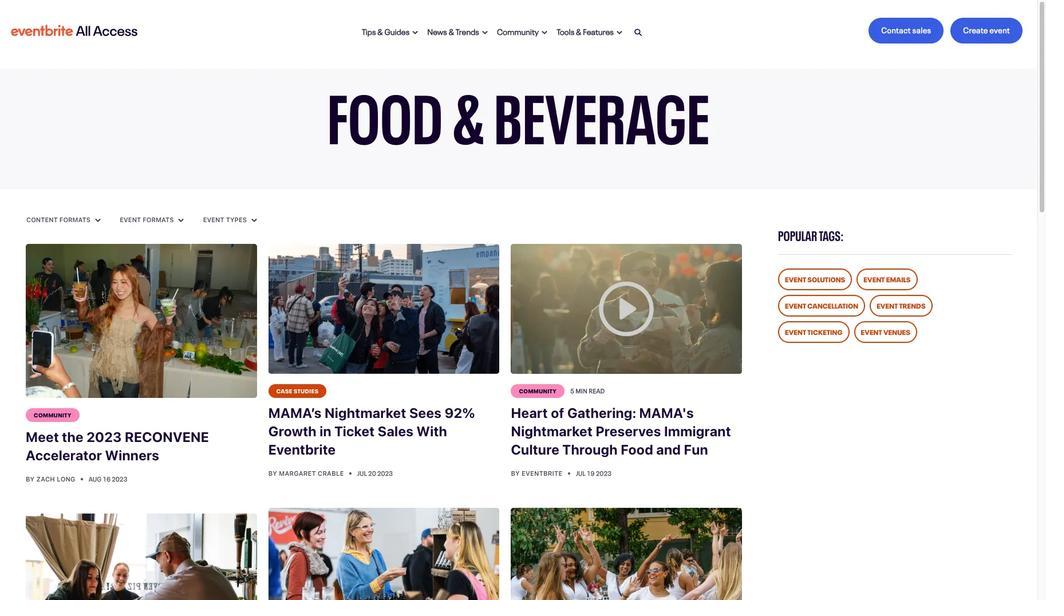 Task type: describe. For each thing, give the bounding box(es) containing it.
jul for sales
[[357, 468, 367, 478]]

event for event types
[[203, 216, 224, 223]]

meet the 2023 reconvene accelerator winners
[[26, 429, 209, 463]]

growth
[[268, 423, 317, 439]]

tips
[[362, 25, 376, 36]]

by eventbrite link
[[511, 470, 564, 477]]

arrow image for trends
[[482, 30, 488, 35]]

popular
[[778, 224, 817, 245]]

news & trends
[[427, 25, 479, 36]]

culture
[[511, 442, 559, 458]]

beverage
[[494, 60, 710, 161]]

5 min read
[[570, 386, 605, 395]]

by zach long link
[[26, 475, 77, 483]]

sales
[[378, 423, 413, 439]]

by margaret crable link
[[268, 470, 346, 477]]

ticketing
[[808, 326, 843, 337]]

create event link
[[951, 18, 1023, 44]]

jul 20 2023
[[357, 468, 393, 478]]

solutions
[[808, 274, 845, 284]]

immigrant
[[664, 423, 731, 439]]

fun
[[684, 442, 708, 458]]

92%
[[445, 405, 475, 421]]

& for tips
[[378, 25, 383, 36]]

news & trends link
[[423, 18, 492, 43]]

zach
[[36, 475, 55, 483]]

by for heart of gathering: mama's nightmarket preserves immigrant culture through food and fun
[[511, 470, 520, 477]]

event types button
[[203, 215, 258, 224]]

venues
[[883, 326, 910, 337]]

event attendees in front of a food cart image
[[268, 244, 500, 374]]

meet the 2023 reconvene accelerator winners link
[[26, 422, 257, 471]]

news
[[427, 25, 447, 36]]

aug
[[89, 474, 101, 483]]

nightmarket inside heart of gathering: mama's nightmarket preserves immigrant culture through food and fun
[[511, 423, 593, 439]]

studies
[[294, 387, 319, 395]]

content formats
[[26, 216, 92, 223]]

popular tags:
[[778, 224, 844, 245]]

by for mama's nightmarket sees 92% growth in ticket sales with eventbrite
[[268, 470, 277, 477]]

cancellation
[[808, 300, 858, 310]]

arrow image for guides
[[413, 30, 418, 35]]

mama's nightmarket sees 92% growth in ticket sales with eventbrite
[[268, 405, 475, 458]]

features
[[583, 25, 614, 36]]

read
[[589, 386, 605, 395]]

arrow image for event types
[[251, 218, 257, 223]]

min
[[576, 386, 588, 395]]

logo eventbrite image
[[9, 20, 139, 41]]

event cancellation
[[785, 300, 858, 310]]

arrow image for community
[[542, 30, 548, 35]]

20
[[368, 468, 376, 478]]

event ticketing link
[[778, 321, 850, 343]]

mama's
[[268, 405, 322, 421]]

by zach long
[[26, 475, 77, 483]]

event formats button
[[119, 215, 185, 224]]

gathering:
[[567, 405, 636, 421]]

and
[[656, 442, 681, 458]]

reconvene
[[125, 429, 209, 445]]

content formats button
[[26, 215, 101, 224]]

event for event trends
[[877, 300, 898, 310]]

tags:
[[819, 224, 844, 245]]

case
[[276, 387, 292, 395]]

tools & features
[[557, 25, 614, 36]]

with
[[417, 423, 447, 439]]

case studies link
[[268, 384, 327, 398]]

tips & guides
[[362, 25, 410, 36]]

by for meet the 2023 reconvene accelerator winners
[[26, 475, 35, 483]]

search icon image
[[634, 28, 642, 37]]

2023 for 19
[[596, 468, 612, 478]]

pizza-making class, macoletta, new york, ny image
[[26, 514, 257, 600]]

of
[[551, 405, 564, 421]]

event
[[990, 23, 1010, 35]]

event for event solutions
[[785, 274, 806, 284]]

& for news
[[449, 25, 454, 36]]

jul for culture
[[576, 468, 586, 478]]

accelerator
[[26, 447, 102, 463]]

people dancing at an event image
[[511, 508, 742, 600]]



Task type: vqa. For each thing, say whether or not it's contained in the screenshot.
that
no



Task type: locate. For each thing, give the bounding box(es) containing it.
1 vertical spatial community link
[[511, 384, 565, 398]]

event for event ticketing
[[785, 326, 806, 337]]

arrow image right types
[[251, 218, 257, 223]]

1 vertical spatial food
[[621, 442, 653, 458]]

2023 for the
[[87, 429, 122, 445]]

event left solutions
[[785, 274, 806, 284]]

formats
[[59, 216, 90, 223], [143, 216, 174, 223]]

eventbrite down the "growth"
[[268, 442, 336, 458]]

event for event emails
[[864, 274, 885, 284]]

heart of gathering: mama's nightmarket preserves immigrant culture through food and fun
[[511, 405, 731, 458]]

in
[[320, 423, 331, 439]]

arrow image for tools & features
[[617, 30, 622, 35]]

event left venues
[[861, 326, 882, 337]]

arrow image inside tools & features link
[[617, 30, 622, 35]]

trends
[[456, 25, 479, 36]]

event trends link
[[870, 295, 933, 317]]

1 horizontal spatial eventbrite
[[522, 470, 563, 477]]

0 horizontal spatial arrow image
[[178, 218, 184, 223]]

event emails link
[[857, 269, 918, 290]]

by
[[268, 470, 277, 477], [511, 470, 520, 477], [26, 475, 35, 483]]

mama's
[[639, 405, 694, 421]]

1 vertical spatial community
[[519, 387, 557, 395]]

& for tools
[[576, 25, 582, 36]]

& for food
[[453, 60, 485, 161]]

&
[[378, 25, 383, 36], [449, 25, 454, 36], [576, 25, 582, 36], [453, 60, 485, 161]]

community left the tools
[[497, 25, 539, 36]]

1 horizontal spatial by
[[268, 470, 277, 477]]

1 jul from the left
[[357, 468, 367, 478]]

create event
[[963, 23, 1010, 35]]

2 arrow image from the left
[[617, 30, 622, 35]]

event up event ticketing
[[785, 300, 806, 310]]

0 horizontal spatial arrow image
[[413, 30, 418, 35]]

tips & guides link
[[357, 18, 423, 43]]

0 vertical spatial food
[[327, 60, 443, 161]]

community for heart of gathering: mama's nightmarket preserves immigrant culture through food and fun
[[519, 387, 557, 395]]

1 horizontal spatial food
[[621, 442, 653, 458]]

victoria loi holding two cups of coffee image
[[26, 244, 257, 398]]

event left emails
[[864, 274, 885, 284]]

guides
[[385, 25, 410, 36]]

arrow image right event formats
[[178, 218, 184, 223]]

contact
[[881, 23, 911, 35]]

arrow image right trends
[[482, 30, 488, 35]]

mama's nightmarket sees 92% growth in ticket sales with eventbrite link
[[268, 398, 500, 466]]

2023 right 19
[[596, 468, 612, 478]]

arrow image inside community link
[[542, 30, 548, 35]]

event for event cancellation
[[785, 300, 806, 310]]

event left ticketing at the bottom right of page
[[785, 326, 806, 337]]

1 horizontal spatial arrow image
[[251, 218, 257, 223]]

community link
[[492, 18, 552, 43], [511, 384, 565, 398], [26, 408, 79, 422]]

2023 inside meet the 2023 reconvene accelerator winners
[[87, 429, 122, 445]]

margaret
[[279, 470, 316, 477]]

1 horizontal spatial arrow image
[[482, 30, 488, 35]]

contact sales
[[881, 23, 931, 35]]

event inside 'popup button'
[[203, 216, 224, 223]]

arrow image left the tools
[[542, 30, 548, 35]]

aug 16 2023
[[89, 474, 127, 483]]

ticket
[[334, 423, 375, 439]]

arrow image
[[95, 218, 101, 223]]

0 horizontal spatial eventbrite
[[268, 442, 336, 458]]

community up meet
[[34, 411, 71, 419]]

event solutions
[[785, 274, 845, 284]]

0 horizontal spatial nightmarket
[[325, 405, 406, 421]]

formats for content
[[59, 216, 90, 223]]

arrow image inside event formats dropdown button
[[178, 218, 184, 223]]

1 formats from the left
[[59, 216, 90, 223]]

event right arrow icon
[[120, 216, 141, 223]]

food inside heart of gathering: mama's nightmarket preserves immigrant culture through food and fun
[[621, 442, 653, 458]]

eventbrite inside mama's nightmarket sees 92% growth in ticket sales with eventbrite
[[268, 442, 336, 458]]

1 horizontal spatial jul
[[576, 468, 586, 478]]

arrow image
[[178, 218, 184, 223], [251, 218, 257, 223]]

food & beverage
[[327, 60, 710, 161]]

0 horizontal spatial arrow image
[[542, 30, 548, 35]]

by left zach on the left bottom of the page
[[26, 475, 35, 483]]

2 arrow image from the left
[[251, 218, 257, 223]]

formats for event
[[143, 216, 174, 223]]

1 horizontal spatial formats
[[143, 216, 174, 223]]

long
[[57, 475, 75, 483]]

1 arrow image from the left
[[542, 30, 548, 35]]

types
[[226, 216, 247, 223]]

content
[[26, 216, 58, 223]]

event trends
[[877, 300, 926, 310]]

2023 right 20
[[377, 468, 393, 478]]

meet
[[26, 429, 59, 445]]

tools & features link
[[552, 18, 627, 43]]

1 arrow image from the left
[[178, 218, 184, 223]]

nightmarket up ticket
[[325, 405, 406, 421]]

2023 right the 16
[[112, 474, 127, 483]]

contact sales link
[[869, 18, 944, 44]]

2 vertical spatial community
[[34, 411, 71, 419]]

event inside dropdown button
[[120, 216, 141, 223]]

event cancellation link
[[778, 295, 865, 317]]

1 horizontal spatial nightmarket
[[511, 423, 593, 439]]

community link for meet the 2023 reconvene accelerator winners
[[26, 408, 79, 422]]

event
[[120, 216, 141, 223], [203, 216, 224, 223], [785, 274, 806, 284], [864, 274, 885, 284], [785, 300, 806, 310], [877, 300, 898, 310], [785, 326, 806, 337], [861, 326, 882, 337]]

by margaret crable
[[268, 470, 346, 477]]

preserves
[[596, 423, 661, 439]]

community link for heart of gathering: mama's nightmarket preserves immigrant culture through food and fun
[[511, 384, 565, 398]]

1 vertical spatial nightmarket
[[511, 423, 593, 439]]

arrow image for event formats
[[178, 218, 184, 223]]

arrow image right guides
[[413, 30, 418, 35]]

nightmarket down of
[[511, 423, 593, 439]]

food
[[327, 60, 443, 161], [621, 442, 653, 458]]

eventbrite
[[268, 442, 336, 458], [522, 470, 563, 477]]

arrow image inside news & trends link
[[482, 30, 488, 35]]

0 horizontal spatial jul
[[357, 468, 367, 478]]

event for event formats
[[120, 216, 141, 223]]

0 vertical spatial community
[[497, 25, 539, 36]]

jul left 19
[[576, 468, 586, 478]]

2023
[[87, 429, 122, 445], [377, 468, 393, 478], [596, 468, 612, 478], [112, 474, 127, 483]]

event emails
[[864, 274, 911, 284]]

emails
[[886, 274, 911, 284]]

eventbrite down culture
[[522, 470, 563, 477]]

2023 for 16
[[112, 474, 127, 483]]

event formats
[[120, 216, 175, 223]]

by eventbrite
[[511, 470, 564, 477]]

trends
[[899, 300, 926, 310]]

1 vertical spatial eventbrite
[[522, 470, 563, 477]]

heart of gathering: mama's nightmarket preserves immigrant culture through food and fun link
[[511, 398, 742, 466]]

event left trends
[[877, 300, 898, 310]]

jul 19 2023
[[576, 468, 612, 478]]

community link up meet
[[26, 408, 79, 422]]

community for meet the 2023 reconvene accelerator winners
[[34, 411, 71, 419]]

by left "margaret"
[[268, 470, 277, 477]]

crable
[[318, 470, 344, 477]]

2 jul from the left
[[576, 468, 586, 478]]

event venues link
[[854, 321, 917, 343]]

0 vertical spatial community link
[[492, 18, 552, 43]]

mama's nightmarket heart of gathering feature image image
[[511, 244, 742, 374]]

community up the heart
[[519, 387, 557, 395]]

16
[[103, 474, 111, 483]]

arrow image inside tips & guides "link"
[[413, 30, 418, 35]]

2 horizontal spatial by
[[511, 470, 520, 477]]

by down culture
[[511, 470, 520, 477]]

1 arrow image from the left
[[413, 30, 418, 35]]

2 formats from the left
[[143, 216, 174, 223]]

event ticketing
[[785, 326, 843, 337]]

community link up the heart
[[511, 384, 565, 398]]

the
[[62, 429, 83, 445]]

jul left 20
[[357, 468, 367, 478]]

case studies
[[276, 387, 319, 395]]

0 horizontal spatial by
[[26, 475, 35, 483]]

1 horizontal spatial arrow image
[[617, 30, 622, 35]]

& inside "link"
[[378, 25, 383, 36]]

arrow image inside event types 'popup button'
[[251, 218, 257, 223]]

tools
[[557, 25, 575, 36]]

sales
[[912, 23, 931, 35]]

event venues
[[861, 326, 910, 337]]

arrow image
[[542, 30, 548, 35], [617, 30, 622, 35]]

event for event venues
[[861, 326, 882, 337]]

create
[[963, 23, 988, 35]]

through
[[562, 442, 618, 458]]

event types
[[203, 216, 249, 223]]

event left types
[[203, 216, 224, 223]]

community link left the tools
[[492, 18, 552, 43]]

heart
[[511, 405, 548, 421]]

two people trying syrup from a food vendor at an event image
[[268, 508, 500, 600]]

0 vertical spatial eventbrite
[[268, 442, 336, 458]]

jul
[[357, 468, 367, 478], [576, 468, 586, 478]]

2023 right "the"
[[87, 429, 122, 445]]

winners
[[105, 447, 159, 463]]

community
[[497, 25, 539, 36], [519, 387, 557, 395], [34, 411, 71, 419]]

sees
[[409, 405, 442, 421]]

arrow image
[[413, 30, 418, 35], [482, 30, 488, 35]]

0 horizontal spatial food
[[327, 60, 443, 161]]

2 vertical spatial community link
[[26, 408, 79, 422]]

2 arrow image from the left
[[482, 30, 488, 35]]

nightmarket inside mama's nightmarket sees 92% growth in ticket sales with eventbrite
[[325, 405, 406, 421]]

5
[[570, 386, 574, 395]]

0 vertical spatial nightmarket
[[325, 405, 406, 421]]

2023 for 20
[[377, 468, 393, 478]]

arrow image left 'search icon'
[[617, 30, 622, 35]]

0 horizontal spatial formats
[[59, 216, 90, 223]]

19
[[587, 468, 595, 478]]



